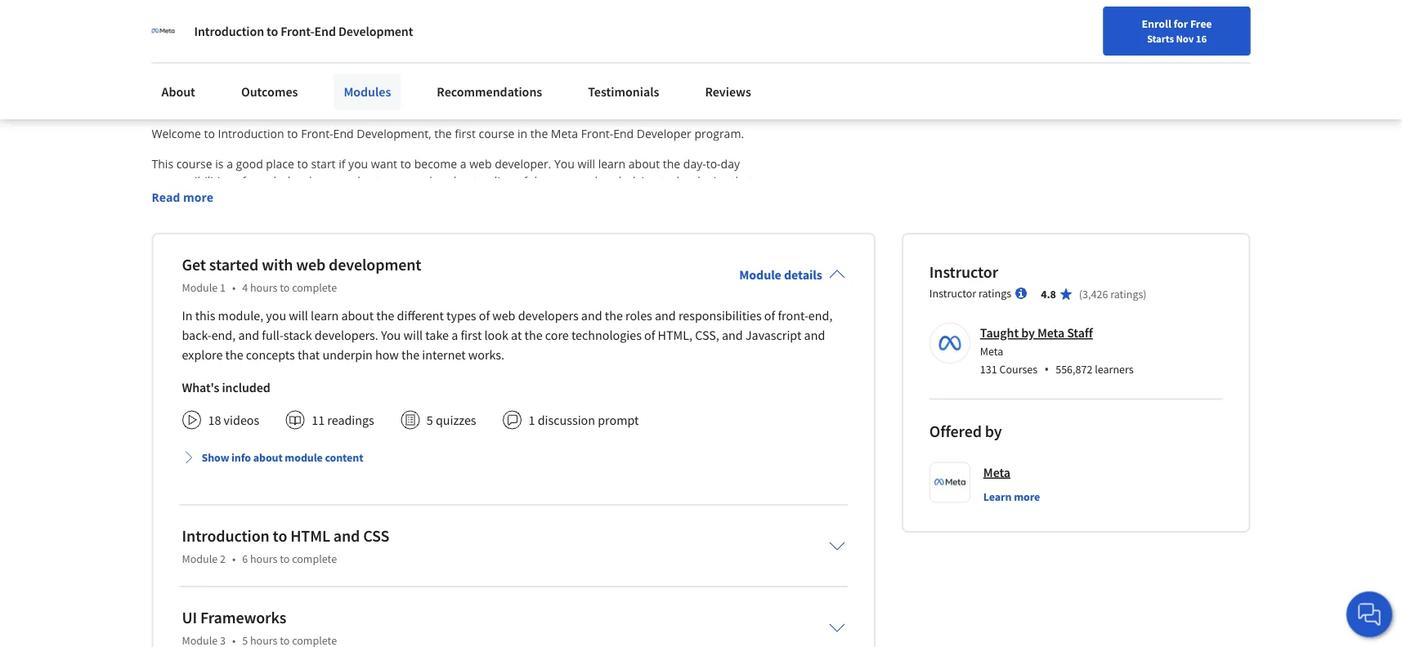 Task type: vqa. For each thing, say whether or not it's contained in the screenshot.
bottom more
yes



Task type: locate. For each thing, give the bounding box(es) containing it.
core inside the 'in this module, you will learn about the different types of web developers and the roles and responsibilities of front-end, back-end, and full-stack developers. you will take a first look at the core technologies of html, css, and javascript and explore the concepts that underpin how the internet works.'
[[545, 327, 569, 344]]

1 horizontal spatial be
[[254, 259, 268, 275]]

0 horizontal spatial underlying
[[270, 345, 327, 361]]

0 vertical spatial hours
[[250, 281, 278, 295]]

2 use from the top
[[158, 380, 179, 395]]

technologies down role
[[330, 345, 398, 361]]

you right internet.
[[221, 191, 241, 206]]

need
[[254, 534, 281, 550]]

2 horizontal spatial is
[[262, 397, 270, 412]]

core right at at the bottom left of the page
[[545, 327, 569, 344]]

be up developers.
[[331, 311, 344, 327]]

the left day-
[[663, 156, 681, 172]]

1 vertical spatial more
[[1014, 490, 1041, 505]]

learn more
[[984, 490, 1041, 505]]

complete down prior
[[292, 552, 337, 567]]

1 instructor from the top
[[930, 262, 999, 283]]

2 vertical spatial end
[[259, 328, 279, 344]]

more inside "read more" button
[[183, 190, 213, 205]]

for inside enroll for free starts nov 16
[[1174, 16, 1189, 31]]

learn inside the 'in this module, you will learn about the different types of web developers and the roles and responsibilities of front-end, back-end, and full-stack developers. you will take a first look at the core technologies of html, css, and javascript and explore the concepts that underpin how the internet works.'
[[311, 308, 339, 324]]

eagerness
[[705, 534, 759, 550]]

explain down back-
[[158, 345, 197, 361]]

with inside this course is a good place to start if you want to become a web developer. you will learn about the day-to-day responsibilities of a web developer and get a general understanding of the core and underlying technologies that power the internet. you will learn how front-end developers create websites and applications that work well and are easy to maintain. you'll be introduced to the core web development technologies like html and css and get opportunities to practice using them. you will also be introduced to modern ui frameworks such as bootstrap and react that make it easy to create interactive user experiences. by the end of the course, you will be able to: - describe the front-end developer role - explain the core and underlying technologies that power the internet - use html to create a simple webpage - use css to control the appearance of a simple webpage - explain what react is - describe the applications and characteristics of the most popular ui frameworks for the final project in this course, you will create and edit a webpage using html and the bootstrap css framework. using a responsive layout grid, you will construct a responsive webpage containing text and images that looks great on any size screen. this is a beginner course intended for learners eager to learn the fundamentals of web development. to succeed in this course, you do not need prior web development experience, only basic internet navigation skills and an eagerness to get started with coding.
[[193, 551, 216, 567]]

this right succeed
[[769, 517, 789, 533]]

0 vertical spatial complete
[[292, 281, 337, 295]]

0 horizontal spatial course,
[[152, 534, 190, 550]]

introduced up also
[[199, 242, 258, 258]]

0 horizontal spatial introduced
[[199, 242, 258, 258]]

also
[[230, 259, 251, 275]]

1 horizontal spatial about
[[341, 308, 374, 324]]

simple up characteristics
[[369, 380, 404, 395]]

1 horizontal spatial developers
[[518, 308, 579, 324]]

the up maintain.
[[152, 191, 169, 206]]

1 horizontal spatial for
[[1174, 16, 1189, 31]]

taught by meta staff image
[[932, 326, 968, 362]]

11 readings
[[312, 412, 374, 429]]

0 horizontal spatial frameworks
[[406, 259, 470, 275]]

1 hours from the top
[[250, 281, 278, 295]]

1 horizontal spatial applications
[[546, 191, 610, 206]]

ui
[[392, 259, 403, 275], [508, 414, 520, 430], [182, 608, 197, 629]]

1 vertical spatial about
[[341, 308, 374, 324]]

0 vertical spatial learners
[[1095, 362, 1134, 377]]

layout
[[255, 466, 288, 481]]

1 vertical spatial for
[[338, 517, 353, 533]]

how
[[295, 191, 318, 206], [375, 347, 399, 363]]

with
[[262, 255, 293, 275], [193, 551, 216, 567]]

1 vertical spatial using
[[523, 448, 552, 464]]

1 explain from the top
[[158, 345, 197, 361]]

a up understanding
[[460, 156, 467, 172]]

english
[[1089, 18, 1129, 35]]

0 vertical spatial bootstrap
[[516, 259, 569, 275]]

1 vertical spatial introduced
[[271, 259, 329, 275]]

0 horizontal spatial power
[[425, 345, 459, 361]]

complete inside get started with web development module 1 • 4 hours to complete
[[292, 281, 337, 295]]

by
[[152, 311, 165, 327]]

end up if on the top left of page
[[333, 126, 354, 142]]

responsibilities
[[152, 174, 232, 189], [679, 308, 762, 324]]

more
[[183, 190, 213, 205], [1014, 490, 1041, 505]]

1 vertical spatial hours
[[250, 552, 278, 567]]

power down take on the left
[[425, 345, 459, 361]]

courses
[[1000, 362, 1038, 377]]

user
[[211, 277, 234, 292]]

1 vertical spatial applications
[[229, 414, 293, 430]]

0 vertical spatial get
[[363, 174, 380, 189]]

1 horizontal spatial underlying
[[601, 174, 658, 189]]

2 vertical spatial is
[[176, 517, 185, 533]]

1 horizontal spatial course,
[[246, 311, 285, 327]]

introduction for html
[[182, 526, 270, 547]]

for up the nov
[[1174, 16, 1189, 31]]

with left 2 on the bottom left
[[193, 551, 216, 567]]

1 vertical spatial complete
[[292, 552, 337, 567]]

4
[[249, 77, 260, 105], [242, 281, 248, 295]]

of down roles
[[645, 327, 655, 344]]

info
[[232, 451, 251, 466]]

there
[[152, 77, 208, 105]]

hours inside get started with web development module 1 • 4 hours to complete
[[250, 281, 278, 295]]

are down the day
[[715, 191, 732, 206]]

0 vertical spatial ui
[[392, 259, 403, 275]]

using
[[770, 242, 799, 258], [523, 448, 552, 464]]

• for started
[[232, 281, 236, 295]]

about right "info"
[[253, 451, 283, 466]]

complete inside introduction to html and css module 2 • 6 hours to complete
[[292, 552, 337, 567]]

• inside get started with web development module 1 • 4 hours to complete
[[232, 281, 236, 295]]

0 vertical spatial power
[[756, 174, 790, 189]]

responsibilities inside the 'in this module, you will learn about the different types of web developers and the roles and responsibilities of front-end, back-end, and full-stack developers. you will take a first look at the core technologies of html, css, and javascript and explore the concepts that underpin how the internet works.'
[[679, 308, 762, 324]]

course, up grid,
[[294, 448, 333, 464]]

0 horizontal spatial be
[[183, 242, 196, 258]]

that down different
[[401, 345, 422, 361]]

by for offered
[[985, 421, 1002, 442]]

instructor
[[930, 262, 999, 283], [930, 286, 977, 301]]

introduction inside introduction to html and css module 2 • 6 hours to complete
[[182, 526, 270, 547]]

1 vertical spatial bootstrap
[[633, 448, 686, 464]]

screen.
[[197, 483, 235, 498]]

4.8
[[1041, 287, 1057, 302]]

stack
[[284, 327, 312, 344]]

of up navigation
[[578, 517, 589, 533]]

that
[[732, 174, 753, 189], [613, 191, 635, 206], [628, 259, 649, 275], [401, 345, 422, 361], [298, 347, 320, 363], [683, 466, 704, 481]]

by for taught
[[1022, 325, 1035, 342]]

1 vertical spatial 1
[[529, 412, 535, 429]]

learners right 556,872
[[1095, 362, 1134, 377]]

1 horizontal spatial end
[[259, 328, 279, 344]]

internet.
[[172, 191, 218, 206]]

to down "practice"
[[721, 259, 732, 275]]

2 this from the top
[[152, 517, 173, 533]]

introduction to html and css module 2 • 6 hours to complete
[[182, 526, 390, 567]]

5
[[427, 412, 433, 429]]

at
[[511, 327, 522, 344]]

1 vertical spatial frameworks
[[523, 414, 587, 430]]

2 hours from the top
[[250, 552, 278, 567]]

1 horizontal spatial responsive
[[423, 466, 481, 481]]

a inside the 'in this module, you will learn about the different types of web developers and the roles and responsibilities of front-end, back-end, and full-stack developers. you will take a first look at the core technologies of html, css, and javascript and explore the concepts that underpin how the internet works.'
[[452, 327, 458, 344]]

show info about module content button
[[175, 443, 370, 473]]

be up experiences.
[[254, 259, 268, 275]]

module down get
[[182, 281, 218, 295]]

of
[[235, 174, 246, 189], [517, 174, 528, 189], [479, 308, 490, 324], [765, 308, 776, 324], [212, 311, 223, 327], [645, 327, 655, 344], [346, 380, 357, 395], [399, 414, 410, 430], [578, 517, 589, 533]]

0 vertical spatial underlying
[[601, 174, 658, 189]]

responsive
[[194, 466, 252, 481], [423, 466, 481, 481]]

learners
[[1095, 362, 1134, 377], [356, 517, 400, 533]]

if
[[339, 156, 346, 172]]

started inside get started with web development module 1 • 4 hours to complete
[[209, 255, 259, 275]]

2 describe from the top
[[158, 414, 205, 430]]

instructor ratings
[[930, 286, 1012, 301]]

is left good on the left
[[215, 156, 224, 172]]

internet down take on the left
[[422, 347, 466, 363]]

2 horizontal spatial be
[[331, 311, 344, 327]]

html
[[512, 242, 543, 258], [182, 363, 213, 378], [555, 448, 586, 464], [290, 526, 330, 547]]

developers inside the 'in this module, you will learn about the different types of web developers and the roles and responsibilities of front-end, back-end, and full-stack developers. you will take a first look at the core technologies of html, css, and javascript and explore the concepts that underpin how the internet works.'
[[518, 308, 579, 324]]

hours inside introduction to html and css module 2 • 6 hours to complete
[[250, 552, 278, 567]]

that down the stack
[[298, 347, 320, 363]]

readings
[[327, 412, 374, 429]]

• inside taught by meta staff meta 131 courses • 556,872 learners
[[1045, 360, 1050, 378]]

2 vertical spatial ui
[[182, 608, 197, 629]]

0 vertical spatial using
[[770, 242, 799, 258]]

more right learn
[[1014, 490, 1041, 505]]

it
[[685, 259, 691, 275]]

5 - from the top
[[152, 397, 155, 412]]

of up javascript
[[765, 308, 776, 324]]

• inside introduction to html and css module 2 • 6 hours to complete
[[232, 552, 236, 567]]

the left most
[[413, 414, 430, 430]]

to up the full-
[[280, 281, 290, 295]]

more up maintain.
[[183, 190, 213, 205]]

1 vertical spatial describe
[[158, 414, 205, 430]]

2 instructor from the top
[[930, 286, 977, 301]]

introduced up experiences.
[[271, 259, 329, 275]]

learners inside taught by meta staff meta 131 courses • 556,872 learners
[[1095, 362, 1134, 377]]

1 horizontal spatial more
[[1014, 490, 1041, 505]]

131
[[981, 362, 998, 377]]

hours down also
[[250, 281, 278, 295]]

1 vertical spatial course,
[[294, 448, 333, 464]]

0 horizontal spatial end
[[188, 311, 209, 327]]

internet inside the 'in this module, you will learn about the different types of web developers and the roles and responsibilities of front-end, back-end, and full-stack developers. you will take a first look at the core technologies of html, css, and javascript and explore the concepts that underpin how the internet works.'
[[422, 347, 466, 363]]

course,
[[246, 311, 285, 327], [294, 448, 333, 464], [152, 534, 190, 550]]

responsibilities up css, in the bottom of the page
[[679, 308, 762, 324]]

end
[[351, 191, 372, 206], [188, 311, 209, 327], [259, 328, 279, 344]]

1 vertical spatial front-
[[778, 308, 809, 324]]

end left development
[[315, 23, 336, 39]]

use left explore in the bottom of the page
[[158, 363, 179, 378]]

good
[[236, 156, 263, 172]]

0 horizontal spatial ui
[[182, 608, 197, 629]]

about up work
[[629, 156, 660, 172]]

is down "included"
[[262, 397, 270, 412]]

how down start on the left top of the page
[[295, 191, 318, 206]]

different
[[397, 308, 444, 324]]

css
[[570, 242, 590, 258], [182, 380, 201, 395], [689, 448, 708, 464], [363, 526, 390, 547]]

of right in
[[212, 311, 223, 327]]

the down types
[[462, 345, 480, 361]]

-
[[152, 328, 155, 344], [152, 345, 155, 361], [152, 363, 155, 378], [152, 380, 155, 395], [152, 397, 155, 412], [152, 414, 155, 430]]

about inside this course is a good place to start if you want to become a web developer. you will learn about the day-to-day responsibilities of a web developer and get a general understanding of the core and underlying technologies that power the internet. you will learn how front-end developers create websites and applications that work well and are easy to maintain. you'll be introduced to the core web development technologies like html and css and get opportunities to practice using them. you will also be introduced to modern ui frameworks such as bootstrap and react that make it easy to create interactive user experiences. by the end of the course, you will be able to: - describe the front-end developer role - explain the core and underlying technologies that power the internet - use html to create a simple webpage - use css to control the appearance of a simple webpage - explain what react is - describe the applications and characteristics of the most popular ui frameworks for the final project in this course, you will create and edit a webpage using html and the bootstrap css framework. using a responsive layout grid, you will construct a responsive webpage containing text and images that looks great on any size screen. this is a beginner course intended for learners eager to learn the fundamentals of web development. to succeed in this course, you do not need prior web development experience, only basic internet navigation skills and an eagerness to get started with coding.
[[629, 156, 660, 172]]

videos
[[224, 412, 259, 429]]

outcomes link
[[231, 74, 308, 110]]

0 horizontal spatial developers
[[375, 191, 434, 206]]

using up module details
[[770, 242, 799, 258]]

explain
[[158, 345, 197, 361], [158, 397, 197, 412]]

you up interactive
[[186, 259, 206, 275]]

the right at at the bottom left of the page
[[525, 327, 543, 344]]

0 vertical spatial easy
[[735, 191, 759, 206]]

started up the user
[[209, 255, 259, 275]]

taught
[[981, 325, 1019, 342]]

0 horizontal spatial about
[[253, 451, 283, 466]]

more for read more
[[183, 190, 213, 205]]

discussion
[[538, 412, 595, 429]]

read
[[152, 190, 180, 205]]

this down 'any'
[[152, 517, 173, 533]]

1 vertical spatial explain
[[158, 397, 197, 412]]

•
[[232, 281, 236, 295], [1045, 360, 1050, 378], [232, 552, 236, 567]]

show
[[202, 451, 229, 466]]

1 vertical spatial underlying
[[270, 345, 327, 361]]

1 vertical spatial instructor
[[930, 286, 977, 301]]

frameworks
[[406, 259, 470, 275], [523, 414, 587, 430]]

the down developer.
[[531, 174, 548, 189]]

module inside get started with web development module 1 • 4 hours to complete
[[182, 281, 218, 295]]

0 horizontal spatial applications
[[229, 414, 293, 430]]

for
[[152, 448, 169, 464]]

• down also
[[232, 281, 236, 295]]

1 vertical spatial first
[[461, 327, 482, 344]]

simple
[[275, 363, 311, 378], [369, 380, 404, 395]]

back-
[[182, 327, 212, 344]]

responsibilities inside this course is a good place to start if you want to become a web developer. you will learn about the day-to-day responsibilities of a web developer and get a general understanding of the core and underlying technologies that power the internet. you will learn how front-end developers create websites and applications that work well and are easy to maintain. you'll be introduced to the core web development technologies like html and css and get opportunities to practice using them. you will also be introduced to modern ui frameworks such as bootstrap and react that make it easy to create interactive user experiences. by the end of the course, you will be able to: - describe the front-end developer role - explain the core and underlying technologies that power the internet - use html to create a simple webpage - use css to control the appearance of a simple webpage - explain what react is - describe the applications and characteristics of the most popular ui frameworks for the final project in this course, you will create and edit a webpage using html and the bootstrap css framework. using a responsive layout grid, you will construct a responsive webpage containing text and images that looks great on any size screen. this is a beginner course intended for learners eager to learn the fundamentals of web development. to succeed in this course, you do not need prior web development experience, only basic internet navigation skills and an eagerness to get started with coding.
[[152, 174, 232, 189]]

front- up javascript
[[778, 308, 809, 324]]

opportunities
[[636, 242, 708, 258]]

websites
[[473, 191, 519, 206]]

0 horizontal spatial front-
[[229, 328, 259, 344]]

you right grid,
[[318, 466, 337, 481]]

4 inside get started with web development module 1 • 4 hours to complete
[[242, 281, 248, 295]]

1 vertical spatial use
[[158, 380, 179, 395]]

content
[[325, 451, 363, 466]]

complete for web
[[292, 281, 337, 295]]

you up the stack
[[288, 311, 307, 327]]

to up general
[[400, 156, 411, 172]]

in up developer.
[[518, 126, 528, 142]]

end, down module,
[[212, 327, 236, 344]]

0 vertical spatial for
[[1174, 16, 1189, 31]]

eager
[[403, 517, 433, 533]]

this
[[377, 77, 414, 105], [195, 308, 215, 324], [272, 448, 291, 464], [769, 517, 789, 533]]

1 left discussion
[[529, 412, 535, 429]]

0 vertical spatial introduction
[[194, 23, 264, 39]]

the right "able"
[[377, 308, 395, 324]]

0 horizontal spatial 1
[[220, 281, 226, 295]]

2 horizontal spatial get
[[776, 534, 793, 550]]

0 vertical spatial instructor
[[930, 262, 999, 283]]

you left do on the bottom left of the page
[[193, 534, 213, 550]]

0 vertical spatial how
[[295, 191, 318, 206]]

0 vertical spatial be
[[183, 242, 196, 258]]

place
[[266, 156, 294, 172]]

construct
[[361, 466, 411, 481]]

1 complete from the top
[[292, 281, 337, 295]]

2 horizontal spatial ui
[[508, 414, 520, 430]]

0 horizontal spatial how
[[295, 191, 318, 206]]

about inside the 'in this module, you will learn about the different types of web developers and the roles and responsibilities of front-end, back-end, and full-stack developers. you will take a first look at the core technologies of html, css, and javascript and explore the concepts that underpin how the internet works.'
[[341, 308, 374, 324]]

1 use from the top
[[158, 363, 179, 378]]

meta up "131"
[[981, 344, 1004, 359]]

0 horizontal spatial responsibilities
[[152, 174, 232, 189]]

1 horizontal spatial simple
[[369, 380, 404, 395]]

prior
[[284, 534, 310, 550]]

2 vertical spatial get
[[776, 534, 793, 550]]

get
[[182, 255, 206, 275]]

meta image
[[152, 20, 175, 43]]

development up to:
[[329, 255, 422, 275]]

module inside introduction to html and css module 2 • 6 hours to complete
[[182, 552, 218, 567]]

instructor for instructor
[[930, 262, 999, 283]]

started
[[209, 255, 259, 275], [152, 551, 190, 567]]

not
[[233, 534, 251, 550]]

for right intended
[[338, 517, 353, 533]]

16
[[1196, 32, 1207, 45]]

556,872
[[1056, 362, 1093, 377]]

that inside the 'in this module, you will learn about the different types of web developers and the roles and responsibilities of front-end, back-end, and full-stack developers. you will take a first look at the core technologies of html, css, and javascript and explore the concepts that underpin how the internet works.'
[[298, 347, 320, 363]]

0 horizontal spatial more
[[183, 190, 213, 205]]

developers inside this course is a good place to start if you want to become a web developer. you will learn about the day-to-day responsibilities of a web developer and get a general understanding of the core and underlying technologies that power the internet. you will learn how front-end developers create websites and applications that work well and are easy to maintain. you'll be introduced to the core web development technologies like html and css and get opportunities to practice using them. you will also be introduced to modern ui frameworks such as bootstrap and react that make it easy to create interactive user experiences. by the end of the course, you will be able to: - describe the front-end developer role - explain the core and underlying technologies that power the internet - use html to create a simple webpage - use css to control the appearance of a simple webpage - explain what react is - describe the applications and characteristics of the most popular ui frameworks for the final project in this course, you will create and edit a webpage using html and the bootstrap css framework. using a responsive layout grid, you will construct a responsive webpage containing text and images that looks great on any size screen. this is a beginner course intended for learners eager to learn the fundamentals of web development. to succeed in this course, you do not need prior web development experience, only basic internet navigation skills and an eagerness to get started with coding.
[[375, 191, 434, 206]]

1 vertical spatial learners
[[356, 517, 400, 533]]

show notifications image
[[1182, 20, 1201, 40]]

meta left staff at the right bottom of the page
[[1038, 325, 1065, 342]]

0 vertical spatial this
[[152, 156, 173, 172]]

technologies inside the 'in this module, you will learn about the different types of web developers and the roles and responsibilities of front-end, back-end, and full-stack developers. you will take a first look at the core technologies of html, css, and javascript and explore the concepts that underpin how the internet works.'
[[572, 327, 642, 344]]

module down "practice"
[[740, 267, 782, 283]]

0 vertical spatial is
[[215, 156, 224, 172]]

0 vertical spatial 4
[[249, 77, 260, 105]]

learners inside this course is a good place to start if you want to become a web developer. you will learn about the day-to-day responsibilities of a web developer and get a general understanding of the core and underlying technologies that power the internet. you will learn how front-end developers create websites and applications that work well and are easy to maintain. you'll be introduced to the core web development technologies like html and css and get opportunities to practice using them. you will also be introduced to modern ui frameworks such as bootstrap and react that make it easy to create interactive user experiences. by the end of the course, you will be able to: - describe the front-end developer role - explain the core and underlying technologies that power the internet - use html to create a simple webpage - use css to control the appearance of a simple webpage - explain what react is - describe the applications and characteristics of the most popular ui frameworks for the final project in this course, you will create and edit a webpage using html and the bootstrap css framework. using a responsive layout grid, you will construct a responsive webpage containing text and images that looks great on any size screen. this is a beginner course intended for learners eager to learn the fundamentals of web development. to succeed in this course, you do not need prior web development experience, only basic internet navigation skills and an eagerness to get started with coding.
[[356, 517, 400, 533]]

bootstrap right as
[[516, 259, 569, 275]]

modules link
[[334, 74, 401, 110]]

by inside taught by meta staff meta 131 courses • 556,872 learners
[[1022, 325, 1035, 342]]

module for introduction to html and css
[[182, 552, 218, 567]]

developer
[[284, 174, 337, 189], [282, 328, 336, 344]]

english button
[[1059, 0, 1158, 53]]

react down "included"
[[229, 397, 259, 412]]

0 vertical spatial end
[[351, 191, 372, 206]]

create down "practice"
[[735, 259, 769, 275]]

2 complete from the top
[[292, 552, 337, 567]]

become
[[414, 156, 457, 172]]

ratings
[[979, 286, 1012, 301], [1111, 287, 1144, 302]]

1 vertical spatial by
[[985, 421, 1002, 442]]

more inside learn more button
[[1014, 490, 1041, 505]]

using up the containing
[[523, 448, 552, 464]]

1 vertical spatial developers
[[518, 308, 579, 324]]

a right construct
[[414, 466, 420, 481]]

meta
[[551, 126, 578, 142], [1038, 325, 1065, 342], [981, 344, 1004, 359], [984, 465, 1011, 481]]

you up the full-
[[266, 308, 286, 324]]

1 vertical spatial with
[[193, 551, 216, 567]]

ratings right 3,426
[[1111, 287, 1144, 302]]

show info about module content
[[202, 451, 363, 466]]

read more button
[[152, 189, 213, 206]]

complete for and
[[292, 552, 337, 567]]

what's included
[[182, 380, 270, 396]]

• left 6 at the bottom of page
[[232, 552, 236, 567]]

1 describe from the top
[[158, 328, 205, 344]]

None search field
[[233, 10, 626, 43]]

front- down module,
[[229, 328, 259, 344]]

1 horizontal spatial bootstrap
[[633, 448, 686, 464]]

1 vertical spatial end
[[188, 311, 209, 327]]

web inside get started with web development module 1 • 4 hours to complete
[[296, 255, 326, 275]]

want
[[371, 156, 398, 172]]

0 horizontal spatial learners
[[356, 517, 400, 533]]

css up what
[[182, 380, 201, 395]]

you down to:
[[381, 327, 401, 344]]

to-
[[706, 156, 721, 172]]



Task type: describe. For each thing, give the bounding box(es) containing it.
2 vertical spatial front-
[[229, 328, 259, 344]]

0 vertical spatial introduced
[[199, 242, 258, 258]]

18 videos
[[208, 412, 259, 429]]

to right not
[[273, 526, 287, 547]]

you'll
[[152, 242, 180, 258]]

size
[[174, 483, 194, 498]]

module,
[[218, 308, 263, 324]]

a up "included"
[[266, 363, 272, 378]]

front- down testimonials
[[581, 126, 614, 142]]

are inside this course is a good place to start if you want to become a web developer. you will learn about the day-to-day responsibilities of a web developer and get a general understanding of the core and underlying technologies that power the internet. you will learn how front-end developers create websites and applications that work well and are easy to maintain. you'll be introduced to the core web development technologies like html and css and get opportunities to practice using them. you will also be introduced to modern ui frameworks such as bootstrap and react that make it easy to create interactive user experiences. by the end of the course, you will be able to: - describe the front-end developer role - explain the core and underlying technologies that power the internet - use html to create a simple webpage - use css to control the appearance of a simple webpage - explain what react is - describe the applications and characteristics of the most popular ui frameworks for the final project in this course, you will create and edit a webpage using html and the bootstrap css framework. using a responsive layout grid, you will construct a responsive webpage containing text and images that looks great on any size screen. this is a beginner course intended for learners eager to learn the fundamentals of web development. to succeed in this course, you do not need prior web development experience, only basic internet navigation skills and an eagerness to get started with coding.
[[715, 191, 732, 206]]

0 vertical spatial developer
[[284, 174, 337, 189]]

html inside introduction to html and css module 2 • 6 hours to complete
[[290, 526, 330, 547]]

an
[[688, 534, 702, 550]]

control
[[218, 380, 256, 395]]

to
[[694, 517, 707, 533]]

1 horizontal spatial power
[[756, 174, 790, 189]]

0 vertical spatial frameworks
[[406, 259, 470, 275]]

to up experiences.
[[261, 242, 272, 258]]

6
[[242, 552, 248, 567]]

frameworks
[[200, 608, 287, 629]]

to up place
[[287, 126, 298, 142]]

development down eager
[[338, 534, 409, 550]]

enroll for free starts nov 16
[[1142, 16, 1213, 45]]

most
[[433, 414, 460, 430]]

you down 11 readings
[[336, 448, 356, 464]]

testimonials
[[588, 83, 660, 100]]

1 this from the top
[[152, 156, 173, 172]]

1 horizontal spatial get
[[616, 242, 633, 258]]

a left beginner
[[188, 517, 194, 533]]

0 horizontal spatial using
[[523, 448, 552, 464]]

the up explore in the bottom of the page
[[208, 328, 226, 344]]

meta up developer.
[[551, 126, 578, 142]]

to right the welcome
[[204, 126, 215, 142]]

the up developer.
[[531, 126, 548, 142]]

succeed
[[710, 517, 753, 533]]

• for to
[[232, 552, 236, 567]]

to up "practice"
[[762, 191, 773, 206]]

ui inside dropdown button
[[182, 608, 197, 629]]

0 vertical spatial end,
[[809, 308, 833, 324]]

1 horizontal spatial easy
[[735, 191, 759, 206]]

1 horizontal spatial ratings
[[1111, 287, 1144, 302]]

intended
[[287, 517, 335, 533]]

this up layout
[[272, 448, 291, 464]]

ui frameworks
[[182, 608, 287, 629]]

the down different
[[402, 347, 420, 363]]

0 horizontal spatial react
[[229, 397, 259, 412]]

with inside get started with web development module 1 • 4 hours to complete
[[262, 255, 293, 275]]

html up what's
[[182, 363, 213, 378]]

1 vertical spatial introduction
[[218, 126, 284, 142]]

hours for started
[[250, 281, 278, 295]]

1 - from the top
[[152, 328, 155, 344]]

(
[[1079, 287, 1083, 302]]

course up developer.
[[479, 126, 515, 142]]

roles
[[626, 308, 653, 324]]

front- inside the 'in this module, you will learn about the different types of web developers and the roles and responsibilities of front-end, back-end, and full-stack developers. you will take a first look at the core technologies of html, css, and javascript and explore the concepts that underpin how the internet works.'
[[778, 308, 809, 324]]

what
[[200, 397, 226, 412]]

the right for
[[172, 448, 190, 464]]

1 inside get started with web development module 1 • 4 hours to complete
[[220, 281, 226, 295]]

enroll
[[1142, 16, 1172, 31]]

1 horizontal spatial internet
[[483, 345, 525, 361]]

0 vertical spatial first
[[455, 126, 476, 142]]

started inside this course is a good place to start if you want to become a web developer. you will learn about the day-to-day responsibilities of a web developer and get a general understanding of the core and underlying technologies that power the internet. you will learn how front-end developers create websites and applications that work well and are easy to maintain. you'll be introduced to the core web development technologies like html and css and get opportunities to practice using them. you will also be introduced to modern ui frameworks such as bootstrap and react that make it easy to create interactive user experiences. by the end of the course, you will be able to: - describe the front-end developer role - explain the core and underlying technologies that power the internet - use html to create a simple webpage - use css to control the appearance of a simple webpage - explain what react is - describe the applications and characteristics of the most popular ui frameworks for the final project in this course, you will create and edit a webpage using html and the bootstrap css framework. using a responsive layout grid, you will construct a responsive webpage containing text and images that looks great on any size screen. this is a beginner course intended for learners eager to learn the fundamentals of web development. to succeed in this course, you do not need prior web development experience, only basic internet navigation skills and an eagerness to get started with coding.
[[152, 551, 190, 567]]

a up characteristics
[[360, 380, 366, 395]]

underpin
[[323, 347, 373, 363]]

introduction to front-end development
[[194, 23, 413, 39]]

more for learn more
[[1014, 490, 1041, 505]]

2 - from the top
[[152, 345, 155, 361]]

the up 'only'
[[480, 517, 498, 533]]

containing
[[536, 466, 592, 481]]

meta up learn
[[984, 465, 1011, 481]]

the up experiences.
[[275, 242, 292, 258]]

read more
[[152, 190, 213, 205]]

1 horizontal spatial ui
[[392, 259, 403, 275]]

of right types
[[479, 308, 490, 324]]

learn up experience, on the left bottom of page
[[450, 517, 477, 533]]

able
[[347, 311, 370, 327]]

1 vertical spatial is
[[262, 397, 270, 412]]

the right by at the left
[[168, 311, 185, 327]]

the up 'text'
[[612, 448, 630, 464]]

end left 'developer'
[[614, 126, 634, 142]]

in right succeed
[[756, 517, 766, 533]]

instructor for instructor ratings
[[930, 286, 977, 301]]

technologies up such
[[420, 242, 488, 258]]

about link
[[152, 74, 205, 110]]

there are 4 modules in this course
[[152, 77, 483, 105]]

the up become
[[434, 126, 452, 142]]

core down developer.
[[551, 174, 575, 189]]

included
[[222, 380, 270, 396]]

to up experience, on the left bottom of page
[[436, 517, 447, 533]]

explore
[[182, 347, 223, 363]]

html,
[[658, 327, 693, 344]]

development
[[339, 23, 413, 39]]

starts
[[1147, 32, 1174, 45]]

0 horizontal spatial bootstrap
[[516, 259, 569, 275]]

to right eagerness
[[762, 534, 773, 550]]

a right edit
[[462, 448, 469, 464]]

course up internet.
[[176, 156, 212, 172]]

learn more button
[[984, 489, 1041, 506]]

taught by meta staff link
[[981, 325, 1093, 342]]

a down good on the left
[[249, 174, 255, 189]]

css inside introduction to html and css module 2 • 6 hours to complete
[[363, 526, 390, 547]]

of left 5
[[399, 414, 410, 430]]

you inside the 'in this module, you will learn about the different types of web developers and the roles and responsibilities of front-end, back-end, and full-stack developers. you will take a first look at the core technologies of html, css, and javascript and explore the concepts that underpin how the internet works.'
[[381, 327, 401, 344]]

learn down the testimonials link
[[598, 156, 626, 172]]

4 - from the top
[[152, 380, 155, 395]]

understanding
[[436, 174, 514, 189]]

1 horizontal spatial is
[[215, 156, 224, 172]]

the down back-
[[200, 345, 217, 361]]

of down good on the left
[[235, 174, 246, 189]]

interactive
[[152, 277, 208, 292]]

what's
[[182, 380, 220, 396]]

learn
[[984, 490, 1012, 505]]

that down the day
[[732, 174, 753, 189]]

• for by
[[1045, 360, 1050, 378]]

developer
[[637, 126, 692, 142]]

maintain.
[[152, 208, 202, 223]]

and inside introduction to html and css module 2 • 6 hours to complete
[[334, 526, 360, 547]]

webpage up 5
[[407, 380, 456, 395]]

as
[[501, 259, 513, 275]]

module for get started with web development
[[182, 281, 218, 295]]

edit
[[439, 448, 460, 464]]

reviews
[[705, 83, 752, 100]]

technologies down day-
[[661, 174, 729, 189]]

development.
[[617, 517, 691, 533]]

first inside the 'in this module, you will learn about the different types of web developers and the roles and responsibilities of front-end, back-end, and full-stack developers. you will take a first look at the core technologies of html, css, and javascript and explore the concepts that underpin how the internet works.'
[[461, 327, 482, 344]]

images
[[642, 466, 680, 481]]

0 horizontal spatial ratings
[[979, 286, 1012, 301]]

basic
[[502, 534, 529, 550]]

module
[[285, 451, 323, 466]]

html up as
[[512, 242, 543, 258]]

development up "modern"
[[347, 242, 417, 258]]

to up what
[[204, 380, 215, 395]]

nov
[[1176, 32, 1194, 45]]

0 horizontal spatial easy
[[694, 259, 718, 275]]

in this module, you will learn about the different types of web developers and the roles and responsibilities of front-end, back-end, and full-stack developers. you will take a first look at the core technologies of html, css, and javascript and explore the concepts that underpin how the internet works.
[[182, 308, 833, 363]]

work
[[638, 191, 664, 206]]

1 vertical spatial simple
[[369, 380, 404, 395]]

to up outcomes
[[267, 23, 278, 39]]

to down prior
[[280, 552, 290, 567]]

that left looks
[[683, 466, 704, 481]]

2 responsive from the left
[[423, 466, 481, 481]]

css up looks
[[689, 448, 708, 464]]

learn down place
[[265, 191, 292, 206]]

how inside this course is a good place to start if you want to become a web developer. you will learn about the day-to-day responsibilities of a web developer and get a general understanding of the core and underlying technologies that power the internet. you will learn how front-end developers create websites and applications that work well and are easy to maintain. you'll be introduced to the core web development technologies like html and css and get opportunities to practice using them. you will also be introduced to modern ui frameworks such as bootstrap and react that make it easy to create interactive user experiences. by the end of the course, you will be able to: - describe the front-end developer role - explain the core and underlying technologies that power the internet - use html to create a simple webpage - use css to control the appearance of a simple webpage - explain what react is - describe the applications and characteristics of the most popular ui frameworks for the final project in this course, you will create and edit a webpage using html and the bootstrap css framework. using a responsive layout grid, you will construct a responsive webpage containing text and images that looks great on any size screen. this is a beginner course intended for learners eager to learn the fundamentals of web development. to succeed in this course, you do not need prior web development experience, only basic internet navigation skills and an eagerness to get started with coding.
[[295, 191, 318, 206]]

core up control
[[220, 345, 244, 361]]

this course is a good place to start if you want to become a web developer. you will learn about the day-to-day responsibilities of a web developer and get a general understanding of the core and underlying technologies that power the internet. you will learn how front-end developers create websites and applications that work well and are easy to maintain. you'll be introduced to the core web development technologies like html and css and get opportunities to practice using them. you will also be introduced to modern ui frameworks such as bootstrap and react that make it easy to create interactive user experiences. by the end of the course, you will be able to: - describe the front-end developer role - explain the core and underlying technologies that power the internet - use html to create a simple webpage - use css to control the appearance of a simple webpage - explain what react is - describe the applications and characteristics of the most popular ui frameworks for the final project in this course, you will create and edit a webpage using html and the bootstrap css framework. using a responsive layout grid, you will construct a responsive webpage containing text and images that looks great on any size screen. this is a beginner course intended for learners eager to learn the fundamentals of web development. to succeed in this course, you do not need prior web development experience, only basic internet navigation skills and an eagerness to get started with coding.
[[152, 156, 802, 567]]

that left make on the top left
[[628, 259, 649, 275]]

about inside show info about module content dropdown button
[[253, 451, 283, 466]]

1 vertical spatial developer
[[282, 328, 336, 344]]

the left roles
[[605, 308, 623, 324]]

0 horizontal spatial get
[[363, 174, 380, 189]]

how inside the 'in this module, you will learn about the different types of web developers and the roles and responsibilities of front-end, back-end, and full-stack developers. you will take a first look at the core technologies of html, css, and javascript and explore the concepts that underpin how the internet works.'
[[375, 347, 399, 363]]

coursera career certificate image
[[942, 0, 1214, 41]]

)
[[1144, 287, 1147, 302]]

a up size at the bottom left of the page
[[185, 466, 191, 481]]

to inside get started with web development module 1 • 4 hours to complete
[[280, 281, 290, 295]]

hours for to
[[250, 552, 278, 567]]

6 - from the top
[[152, 414, 155, 430]]

3 - from the top
[[152, 363, 155, 378]]

2 explain from the top
[[158, 397, 197, 412]]

front- up modules
[[281, 23, 315, 39]]

recommendations
[[437, 83, 542, 100]]

types
[[447, 308, 476, 324]]

2 horizontal spatial internet
[[532, 534, 575, 550]]

well
[[667, 191, 688, 206]]

2 vertical spatial be
[[331, 311, 344, 327]]

appearance
[[280, 380, 343, 395]]

webpage down popular
[[472, 448, 520, 464]]

create up "included"
[[230, 363, 263, 378]]

1 vertical spatial ui
[[508, 414, 520, 430]]

0 vertical spatial are
[[213, 77, 244, 105]]

offered
[[930, 421, 982, 442]]

the right explore in the bottom of the page
[[225, 347, 243, 363]]

chat with us image
[[1357, 602, 1383, 628]]

looks
[[707, 466, 735, 481]]

to:
[[373, 311, 387, 327]]

to left "practice"
[[711, 242, 722, 258]]

1 vertical spatial end,
[[212, 327, 236, 344]]

0 horizontal spatial is
[[176, 517, 185, 533]]

of down developer.
[[517, 174, 528, 189]]

experience,
[[412, 534, 473, 550]]

1 vertical spatial be
[[254, 259, 268, 275]]

the down what
[[208, 414, 226, 430]]

11
[[312, 412, 325, 429]]

taught by meta staff meta 131 courses • 556,872 learners
[[981, 325, 1134, 378]]

1 responsive from the left
[[194, 466, 252, 481]]

text
[[595, 466, 615, 481]]

navigation
[[578, 534, 633, 550]]

front- up start on the left top of the page
[[301, 126, 333, 142]]

1 discussion prompt
[[529, 412, 639, 429]]

2 horizontal spatial end
[[351, 191, 372, 206]]

this inside the 'in this module, you will learn about the different types of web developers and the roles and responsibilities of front-end, back-end, and full-stack developers. you will take a first look at the core technologies of html, css, and javascript and explore the concepts that underpin how the internet works.'
[[195, 308, 215, 324]]

coding.
[[219, 551, 257, 567]]

course up need at the left of the page
[[248, 517, 284, 533]]

a down want at the left top
[[383, 174, 390, 189]]

to left "modern"
[[332, 259, 343, 275]]

great
[[738, 466, 766, 481]]

staff
[[1067, 325, 1093, 342]]

you right if on the top left of page
[[348, 156, 368, 172]]

grid,
[[291, 466, 315, 481]]

like
[[491, 242, 509, 258]]

take
[[426, 327, 449, 344]]

0 horizontal spatial simple
[[275, 363, 311, 378]]

introduction for front-
[[194, 23, 264, 39]]

do
[[216, 534, 230, 550]]

you right developer.
[[555, 156, 575, 172]]

characteristics
[[319, 414, 396, 430]]

create up construct
[[379, 448, 413, 464]]

final
[[193, 448, 216, 464]]

1 horizontal spatial react
[[595, 259, 625, 275]]

create down understanding
[[436, 191, 470, 206]]

webpage left the containing
[[484, 466, 533, 481]]

this up development,
[[377, 77, 414, 105]]

that left work
[[613, 191, 635, 206]]

1 horizontal spatial front-
[[321, 191, 351, 206]]

to up what's included
[[216, 363, 227, 378]]

webpage up the appearance
[[314, 363, 362, 378]]

you inside the 'in this module, you will learn about the different types of web developers and the roles and responsibilities of front-end, back-end, and full-stack developers. you will take a first look at the core technologies of html, css, and javascript and explore the concepts that underpin how the internet works.'
[[266, 308, 286, 324]]

web inside the 'in this module, you will learn about the different types of web developers and the roles and responsibilities of front-end, back-end, and full-stack developers. you will take a first look at the core technologies of html, css, and javascript and explore the concepts that underpin how the internet works.'
[[493, 308, 516, 324]]

2 vertical spatial course,
[[152, 534, 190, 550]]

practice
[[725, 242, 767, 258]]

development inside get started with web development module 1 • 4 hours to complete
[[329, 255, 422, 275]]

javascript
[[746, 327, 802, 344]]

course up welcome to introduction to front-end development, the first course in the meta front-end developer program.
[[418, 77, 483, 105]]

recommendations link
[[427, 74, 552, 110]]

5 quizzes
[[427, 412, 476, 429]]

for inside this course is a good place to start if you want to become a web developer. you will learn about the day-to-day responsibilities of a web developer and get a general understanding of the core and underlying technologies that power the internet. you will learn how front-end developers create websites and applications that work well and are easy to maintain. you'll be introduced to the core web development technologies like html and css and get opportunities to practice using them. you will also be introduced to modern ui frameworks such as bootstrap and react that make it easy to create interactive user experiences. by the end of the course, you will be able to: - describe the front-end developer role - explain the core and underlying technologies that power the internet - use html to create a simple webpage - use css to control the appearance of a simple webpage - explain what react is - describe the applications and characteristics of the most popular ui frameworks for the final project in this course, you will create and edit a webpage using html and the bootstrap css framework. using a responsive layout grid, you will construct a responsive webpage containing text and images that looks great on any size screen. this is a beginner course intended for learners eager to learn the fundamentals of web development. to succeed in this course, you do not need prior web development experience, only basic internet navigation skills and an eagerness to get started with coding.
[[338, 517, 353, 533]]

about
[[162, 83, 195, 100]]

of down "underpin" in the bottom left of the page
[[346, 380, 357, 395]]

core up experiences.
[[295, 242, 319, 258]]

module details
[[740, 267, 823, 283]]



